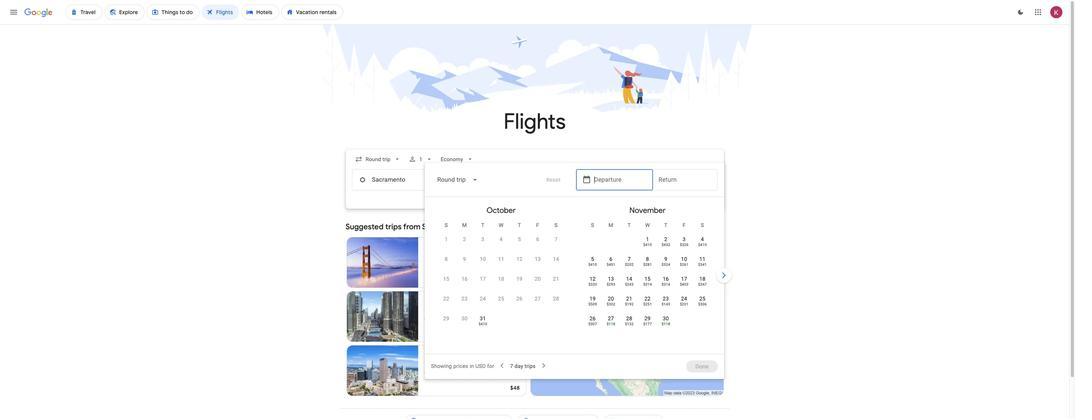 Task type: describe. For each thing, give the bounding box(es) containing it.
29 for 29
[[443, 316, 449, 322]]

row containing 19
[[583, 292, 712, 313]]

10 $261
[[680, 256, 688, 267]]

1 stop for dec
[[434, 314, 449, 320]]

7 button
[[547, 236, 565, 254]]

18 $347
[[698, 276, 707, 287]]

$118 for 30
[[661, 322, 670, 326]]

fri, oct 20 element
[[535, 275, 541, 283]]

11 for 11 $341
[[699, 256, 705, 262]]

$293
[[607, 282, 615, 287]]

7 for 7
[[554, 236, 558, 242]]

21 $192
[[625, 296, 634, 307]]

27 for 27
[[535, 296, 541, 302]]

3 $326
[[680, 236, 688, 247]]

20 $302
[[607, 296, 615, 307]]

, 314 us dollars element for 15
[[643, 282, 652, 287]]

19 for 19 $509
[[590, 296, 596, 302]]

, 302 us dollars element
[[607, 302, 615, 307]]

thu, nov 16 element
[[663, 275, 669, 283]]

wed, oct 4 element
[[500, 236, 503, 243]]

$306
[[698, 302, 707, 307]]

prices
[[453, 363, 468, 369]]

29 for 29 $177
[[644, 316, 651, 322]]

1 stop for francisco
[[434, 260, 449, 266]]

min for chicago
[[472, 314, 481, 320]]

, 401 us dollars element
[[607, 263, 615, 267]]

sun, nov 26 element
[[590, 315, 596, 323]]

22 $251
[[643, 296, 652, 307]]

$432
[[661, 243, 670, 247]]

, 410 us dollars element for 1
[[643, 243, 652, 247]]

min for san francisco
[[472, 260, 481, 266]]

main menu image
[[9, 8, 18, 17]]

22 button
[[437, 295, 455, 313]]

21 for 21
[[553, 276, 559, 282]]

$118 for 27
[[607, 322, 615, 326]]

4 $410
[[698, 236, 707, 247]]

2 vertical spatial hr
[[463, 368, 468, 374]]

$509
[[588, 302, 597, 307]]

2 s from the left
[[554, 222, 558, 228]]

2 $432
[[661, 236, 670, 247]]

tue, oct 24 element
[[480, 295, 486, 303]]

16 for 16 $314
[[663, 276, 669, 282]]

1 button
[[437, 236, 455, 254]]

sun, oct 29 element
[[443, 315, 449, 323]]

dec
[[424, 306, 434, 312]]

hr for san francisco
[[458, 260, 463, 266]]

2 for 2 hr 20 min
[[459, 368, 462, 374]]

168 US dollars text field
[[508, 276, 520, 283]]

31
[[480, 316, 486, 322]]

denver nov 30 – dec 6
[[424, 352, 461, 366]]

day
[[515, 363, 523, 369]]

16 $314
[[661, 276, 670, 287]]

showing
[[431, 363, 452, 369]]

19 for 19
[[516, 276, 522, 282]]

, 251 us dollars element
[[643, 302, 652, 307]]

sun, oct 15 element
[[443, 275, 449, 283]]

, 320 us dollars element
[[588, 282, 597, 287]]

thu, oct 12 element
[[516, 255, 522, 263]]

25 for 25 $306
[[699, 296, 705, 302]]

6 inside denver nov 30 – dec 6
[[458, 360, 461, 366]]

24 button
[[474, 295, 492, 313]]

2 hr 20 min
[[459, 368, 486, 374]]

26 $307
[[588, 316, 597, 326]]

, 326 us dollars element
[[680, 243, 688, 247]]

mon, oct 9 element
[[463, 255, 466, 263]]

11 $341
[[698, 256, 707, 267]]

24 for 24 $201
[[681, 296, 687, 302]]

48 US dollars text field
[[510, 385, 520, 392]]

row containing 26
[[583, 311, 675, 333]]

, 261 us dollars element
[[680, 263, 688, 267]]

frontier image
[[424, 314, 430, 320]]

20 inside suggested trips from santa ana region
[[470, 368, 476, 374]]

22 for 22 $251
[[644, 296, 651, 302]]

sun, nov 19 element
[[590, 295, 596, 303]]

12 for 12
[[516, 256, 522, 262]]

10 for 10 $261
[[681, 256, 687, 262]]

4 s from the left
[[701, 222, 704, 228]]

5 button
[[510, 236, 529, 254]]

, 177 us dollars element
[[643, 322, 652, 326]]

sun, nov 12 element
[[590, 275, 596, 283]]

, 347 us dollars element
[[698, 282, 707, 287]]

, 306 us dollars element
[[698, 302, 707, 307]]

$261
[[680, 263, 688, 267]]

6 $401
[[607, 256, 615, 267]]

12 button
[[510, 255, 529, 274]]

sat, nov 11 element
[[699, 255, 705, 263]]

denver
[[424, 352, 445, 359]]

explore
[[663, 224, 682, 231]]

24 $201
[[680, 296, 688, 307]]

, 307 us dollars element
[[588, 322, 597, 326]]

$403
[[680, 282, 688, 287]]

30 for 30
[[461, 316, 468, 322]]

santa
[[422, 222, 442, 232]]

27 for 27 $118
[[608, 316, 614, 322]]

wed, nov 1 element
[[646, 236, 649, 243]]

$341
[[698, 263, 707, 267]]

27 button
[[529, 295, 547, 313]]

wed, nov 29 element
[[644, 315, 651, 323]]

8 button
[[437, 255, 455, 274]]

m for october
[[462, 222, 467, 228]]

2 t from the left
[[518, 222, 521, 228]]

6 for 6 hr 13 min
[[453, 314, 456, 320]]

8 for 8
[[445, 256, 448, 262]]

28 $132
[[625, 316, 634, 326]]

chicago dec 2 – 11
[[424, 298, 450, 312]]

$314 for 15
[[643, 282, 652, 287]]

thu, oct 5 element
[[518, 236, 521, 243]]

13 $293
[[607, 276, 615, 287]]

$281
[[643, 263, 652, 267]]

23 button
[[455, 295, 474, 313]]

$177
[[643, 322, 652, 326]]

$410 for 1
[[643, 243, 652, 247]]

$168
[[508, 276, 520, 283]]

11 for 11
[[498, 256, 504, 262]]

sun, oct 22 element
[[443, 295, 449, 303]]

13 inside suggested trips from santa ana region
[[464, 314, 470, 320]]

chicago
[[424, 298, 448, 305]]

25 button
[[492, 295, 510, 313]]

november
[[629, 206, 666, 215]]

14 for 14 $243
[[626, 276, 632, 282]]

, 118 us dollars element for 30
[[661, 322, 670, 326]]

fri, oct 13 element
[[535, 255, 541, 263]]

23 for 23
[[461, 296, 468, 302]]

nov inside denver nov 30 – dec 6
[[424, 360, 434, 366]]

29 button
[[437, 315, 455, 333]]

$143
[[661, 302, 670, 307]]

25 $306
[[698, 296, 707, 307]]

8 $281
[[643, 256, 652, 267]]

13 button
[[529, 255, 547, 274]]

11 button
[[492, 255, 510, 274]]

7 for 7 $202
[[628, 256, 631, 262]]

row containing 22
[[437, 292, 565, 313]]

3 s from the left
[[591, 222, 594, 228]]

1 hr 30 min
[[453, 260, 481, 266]]

Flight search field
[[339, 149, 733, 379]]

, 341 us dollars element
[[698, 263, 707, 267]]

7 for 7 day trips
[[510, 363, 513, 369]]

16 button
[[455, 275, 474, 294]]

6 for 6 $401
[[609, 256, 612, 262]]

18 for 18 $347
[[699, 276, 705, 282]]

15 for 15 $314
[[644, 276, 651, 282]]

fri, nov 10 element
[[681, 255, 687, 263]]

usd
[[475, 363, 486, 369]]

mon, nov 20 element
[[608, 295, 614, 303]]

12 $320
[[588, 276, 597, 287]]

13 for 13 $293
[[608, 276, 614, 282]]

Return text field
[[659, 170, 711, 190]]

19 $509
[[588, 296, 597, 307]]

1 t from the left
[[481, 222, 484, 228]]

20 for 20
[[535, 276, 541, 282]]

, 143 us dollars element
[[661, 302, 670, 307]]

$302
[[607, 302, 615, 307]]

tue, nov 14 element
[[626, 275, 632, 283]]

francisco
[[436, 244, 464, 251]]

15 $314
[[643, 276, 652, 287]]

mon, oct 2 element
[[463, 236, 466, 243]]

20 for 20 $302
[[608, 296, 614, 302]]

thu, nov 30 element
[[663, 315, 669, 323]]

6 for 6
[[536, 236, 539, 242]]

$202
[[625, 263, 634, 267]]

$201
[[680, 302, 688, 307]]

sat, oct 21 element
[[553, 275, 559, 283]]

, 432 us dollars element
[[661, 243, 670, 247]]

hr for chicago
[[458, 314, 463, 320]]

28 for 28
[[553, 296, 559, 302]]

4 for 4
[[500, 236, 503, 242]]

9 button
[[455, 255, 474, 274]]

$192
[[625, 302, 634, 307]]

w for november
[[645, 222, 650, 228]]

$326
[[680, 243, 688, 247]]

15 button
[[437, 275, 455, 294]]

18 for 18
[[498, 276, 504, 282]]

for
[[487, 363, 494, 369]]

, 202 us dollars element
[[625, 263, 634, 267]]

5 for 5
[[518, 236, 521, 242]]

3 button
[[474, 236, 492, 254]]

Return text field
[[659, 170, 711, 190]]

$132
[[625, 322, 634, 326]]

$410 for 4
[[698, 243, 707, 247]]

4 for 4 $410
[[701, 236, 704, 242]]

sat, oct 7 element
[[554, 236, 558, 243]]

m for november
[[609, 222, 613, 228]]

25 for 25
[[498, 296, 504, 302]]

wed, oct 25 element
[[498, 295, 504, 303]]

3 t from the left
[[628, 222, 631, 228]]

$251
[[643, 302, 652, 307]]

17 button
[[474, 275, 492, 294]]



Task type: vqa. For each thing, say whether or not it's contained in the screenshot.


Task type: locate. For each thing, give the bounding box(es) containing it.
30 inside button
[[461, 316, 468, 322]]

4 t from the left
[[664, 222, 667, 228]]

1 horizontal spatial 16
[[663, 276, 669, 282]]

0 horizontal spatial 26
[[516, 296, 522, 302]]

w inside october row group
[[499, 222, 504, 228]]

9 inside '9 $324'
[[664, 256, 667, 262]]

0 horizontal spatial $118
[[607, 322, 615, 326]]

m up mon, oct 2 element
[[462, 222, 467, 228]]

8 up $281
[[646, 256, 649, 262]]

5 inside 5 $410
[[591, 256, 594, 262]]

destinations
[[683, 224, 715, 231]]

tue, nov 21 element
[[626, 295, 632, 303]]

17
[[480, 276, 486, 282], [681, 276, 687, 282]]

1 horizontal spatial 17
[[681, 276, 687, 282]]

1 stop down 20 – 28
[[434, 260, 449, 266]]

23 $143
[[661, 296, 670, 307]]

stop down 2 – 11
[[438, 314, 449, 320]]

1 horizontal spatial 29
[[644, 316, 651, 322]]

2 left in
[[459, 368, 462, 374]]

$307
[[588, 322, 597, 326]]

7 inside button
[[554, 236, 558, 242]]

21 inside 21 $192
[[626, 296, 632, 302]]

29 inside button
[[443, 316, 449, 322]]

1 s from the left
[[445, 222, 448, 228]]

stop for francisco
[[438, 260, 449, 266]]

2 3 from the left
[[683, 236, 686, 242]]

w for october
[[499, 222, 504, 228]]

0 vertical spatial stop
[[438, 260, 449, 266]]

0 vertical spatial 27
[[535, 296, 541, 302]]

22 up 2 – 11
[[443, 296, 449, 302]]

, 243 us dollars element
[[625, 282, 634, 287]]

w inside the november row group
[[645, 222, 650, 228]]

1 , 118 us dollars element from the left
[[607, 322, 615, 326]]

26 down 19 button on the bottom of page
[[516, 296, 522, 302]]

25 down the '18' button
[[498, 296, 504, 302]]

9 down 2 button
[[463, 256, 466, 262]]

22 inside 22 $251
[[644, 296, 651, 302]]

1 horizontal spatial 23
[[663, 296, 669, 302]]

trips right day
[[525, 363, 536, 369]]

Departure text field
[[594, 170, 647, 190], [594, 170, 647, 190]]

m
[[462, 222, 467, 228], [609, 222, 613, 228]]

19 down 12 button
[[516, 276, 522, 282]]

1 vertical spatial 12
[[590, 276, 596, 282]]

stop
[[438, 260, 449, 266], [438, 314, 449, 320]]

stop for dec
[[438, 314, 449, 320]]

, 403 us dollars element
[[680, 282, 688, 287]]

0 vertical spatial 19
[[516, 276, 522, 282]]

1 nov from the top
[[424, 252, 434, 258]]

2 inside 2 $432
[[664, 236, 667, 242]]

1 horizontal spatial $118
[[661, 322, 670, 326]]

24 inside 24 $201
[[681, 296, 687, 302]]

4 right tue, oct 3 element at the bottom left of the page
[[500, 236, 503, 242]]

3 right mon, oct 2 element
[[481, 236, 484, 242]]

1 horizontal spatial 10
[[681, 256, 687, 262]]

2 horizontal spatial 7
[[628, 256, 631, 262]]

frontier image
[[424, 368, 430, 374]]

14 inside 14 button
[[553, 256, 559, 262]]

1 horizontal spatial 11
[[699, 256, 705, 262]]

12 inside button
[[516, 256, 522, 262]]

13 down 23 button
[[464, 314, 470, 320]]

change appearance image
[[1011, 3, 1030, 21]]

26 inside button
[[516, 296, 522, 302]]

2 15 from the left
[[644, 276, 651, 282]]

, 118 us dollars element for 27
[[607, 322, 615, 326]]

trips left from
[[385, 222, 402, 232]]

13 for 13
[[535, 256, 541, 262]]

$347
[[698, 282, 707, 287]]

3 for 3
[[481, 236, 484, 242]]

19 button
[[510, 275, 529, 294]]

w up the wed, nov 1 element
[[645, 222, 650, 228]]

0 horizontal spatial 14
[[553, 256, 559, 262]]

16 down 9 'button'
[[461, 276, 468, 282]]

28 down 21 button
[[553, 296, 559, 302]]

1 , 314 us dollars element from the left
[[643, 282, 652, 287]]

, 118 us dollars element right the $177
[[661, 322, 670, 326]]

10 inside button
[[480, 256, 486, 262]]

10 for 10
[[480, 256, 486, 262]]

0 horizontal spatial 3
[[481, 236, 484, 242]]

3 for 3 $326
[[683, 236, 686, 242]]

fri, oct 6 element
[[536, 236, 539, 243]]

$410 up sun, nov 12 element
[[588, 263, 597, 267]]

2 25 from the left
[[699, 296, 705, 302]]

october row group
[[428, 200, 574, 351]]

nonstop
[[434, 368, 454, 374]]

1 8 from the left
[[445, 256, 448, 262]]

30
[[464, 260, 470, 266], [461, 316, 468, 322], [663, 316, 669, 322]]

m inside row group
[[609, 222, 613, 228]]

$320
[[588, 282, 597, 287]]

1 17 from the left
[[480, 276, 486, 282]]

5 left mon, nov 6 "element"
[[591, 256, 594, 262]]

27 inside button
[[535, 296, 541, 302]]

2 for 2
[[463, 236, 466, 242]]

0 horizontal spatial 21
[[553, 276, 559, 282]]

20 – 28
[[435, 252, 454, 258]]

2 16 from the left
[[663, 276, 669, 282]]

28 up $132
[[626, 316, 632, 322]]

1 3 from the left
[[481, 236, 484, 242]]

1 vertical spatial trips
[[525, 363, 536, 369]]

16 inside button
[[461, 276, 468, 282]]

1 horizontal spatial 14
[[626, 276, 632, 282]]

24 down 17 button at bottom
[[480, 296, 486, 302]]

1 horizontal spatial 26
[[590, 316, 596, 322]]

0 horizontal spatial $314
[[643, 282, 652, 287]]

tue, oct 17 element
[[480, 275, 486, 283]]

2 button
[[455, 236, 474, 254]]

0 horizontal spatial 15
[[443, 276, 449, 282]]

0 horizontal spatial 4
[[500, 236, 503, 242]]

12 for 12 $320
[[590, 276, 596, 282]]

22 for 22
[[443, 296, 449, 302]]

10 button
[[474, 255, 492, 274]]

$410 up wed, nov 8 element
[[643, 243, 652, 247]]

sat, oct 14 element
[[553, 255, 559, 263]]

s up sun, oct 1 element
[[445, 222, 448, 228]]

wed, nov 8 element
[[646, 255, 649, 263]]

28 inside 28 $132
[[626, 316, 632, 322]]

1 horizontal spatial 4
[[701, 236, 704, 242]]

8 for 8 $281
[[646, 256, 649, 262]]

$314 for 16
[[661, 282, 670, 287]]

t up tue, oct 3 element at the bottom left of the page
[[481, 222, 484, 228]]

0 horizontal spatial 27
[[535, 296, 541, 302]]

2 , 314 us dollars element from the left
[[661, 282, 670, 287]]

4 inside button
[[500, 236, 503, 242]]

1 vertical spatial 20
[[608, 296, 614, 302]]

5 for 5 $410
[[591, 256, 594, 262]]

mon, nov 13 element
[[608, 275, 614, 283]]

frontier and united image
[[424, 260, 430, 266]]

6 hr 13 min
[[453, 314, 481, 320]]

0 horizontal spatial , 314 us dollars element
[[643, 282, 652, 287]]

november row group
[[574, 200, 721, 351]]

trips inside flight search field
[[525, 363, 536, 369]]

0 vertical spatial 28
[[553, 296, 559, 302]]

20 down 13 button
[[535, 276, 541, 282]]

2 9 from the left
[[664, 256, 667, 262]]

0 vertical spatial 14
[[553, 256, 559, 262]]

25 inside button
[[498, 296, 504, 302]]

25
[[498, 296, 504, 302], [699, 296, 705, 302]]

0 vertical spatial trips
[[385, 222, 402, 232]]

1 $314 from the left
[[643, 282, 652, 287]]

0 horizontal spatial 11
[[498, 256, 504, 262]]

2 1 stop from the top
[[434, 314, 449, 320]]

29 up the $177
[[644, 316, 651, 322]]

22 inside button
[[443, 296, 449, 302]]

2 inside suggested trips from santa ana region
[[459, 368, 462, 374]]

row containing 8
[[437, 252, 565, 274]]

sun, oct 8 element
[[445, 255, 448, 263]]

19 inside 19 button
[[516, 276, 522, 282]]

24 inside button
[[480, 296, 486, 302]]

29 down 2 – 11
[[443, 316, 449, 322]]

sat, nov 18 element
[[699, 275, 705, 283]]

8 inside button
[[445, 256, 448, 262]]

2 w from the left
[[645, 222, 650, 228]]

, 410 us dollars element up wed, nov 8 element
[[643, 243, 652, 247]]

tue, oct 10 element
[[480, 255, 486, 263]]

1 horizontal spatial 25
[[699, 296, 705, 302]]

t down november
[[628, 222, 631, 228]]

$401
[[607, 263, 615, 267]]

thu, oct 19 element
[[516, 275, 522, 283]]

row containing 15
[[437, 272, 565, 294]]

17 inside 17 $403
[[681, 276, 687, 282]]

30 left 10 button
[[464, 260, 470, 266]]

7 $202
[[625, 256, 634, 267]]

0 horizontal spatial , 118 us dollars element
[[607, 322, 615, 326]]

, 509 us dollars element
[[588, 302, 597, 307]]

1 inside 1 popup button
[[419, 156, 422, 162]]

11 up $341
[[699, 256, 705, 262]]

19 up $509
[[590, 296, 596, 302]]

9 for 9
[[463, 256, 466, 262]]

row containing 12
[[583, 272, 712, 294]]

0 horizontal spatial 5
[[518, 236, 521, 242]]

4 button
[[492, 236, 510, 254]]

$324
[[661, 263, 670, 267]]

fri, nov 17 element
[[681, 275, 687, 283]]

25 inside the 25 $306
[[699, 296, 705, 302]]

f up fri, oct 6 'element'
[[536, 222, 539, 228]]

, 201 us dollars element
[[680, 302, 688, 307]]

27 down $302
[[608, 316, 614, 322]]

14 for 14
[[553, 256, 559, 262]]

16 down , 324 us dollars element
[[663, 276, 669, 282]]

wed, nov 15 element
[[644, 275, 651, 283]]

1 horizontal spatial m
[[609, 222, 613, 228]]

ana
[[443, 222, 457, 232]]

row
[[437, 229, 565, 254], [638, 229, 712, 254], [437, 252, 565, 274], [583, 252, 712, 274], [437, 272, 565, 294], [583, 272, 712, 294], [437, 292, 565, 313], [583, 292, 712, 313], [437, 311, 492, 333], [583, 311, 675, 333]]

10 up $261
[[681, 256, 687, 262]]

1 29 from the left
[[443, 316, 449, 322]]

6 inside button
[[536, 236, 539, 242]]

12 down 5 button
[[516, 256, 522, 262]]

, 118 us dollars element left $132
[[607, 322, 615, 326]]

sun, nov 5 element
[[591, 255, 594, 263]]

10 inside "10 $261"
[[681, 256, 687, 262]]

hr left in
[[463, 368, 468, 374]]

6 left sat, oct 7 "element" on the right of the page
[[536, 236, 539, 242]]

23 inside button
[[461, 296, 468, 302]]

, 410 us dollars element up sun, nov 12 element
[[588, 263, 597, 267]]

1 horizontal spatial 3
[[683, 236, 686, 242]]

2 , 118 us dollars element from the left
[[661, 322, 670, 326]]

9 for 9 $324
[[664, 256, 667, 262]]

12
[[516, 256, 522, 262], [590, 276, 596, 282]]

, 314 us dollars element up thu, nov 23 element
[[661, 282, 670, 287]]

2 – 11
[[435, 306, 450, 312]]

24 up , 201 us dollars element
[[681, 296, 687, 302]]

25 up , 306 us dollars element
[[699, 296, 705, 302]]

2 vertical spatial 20
[[470, 368, 476, 374]]

13 inside button
[[535, 256, 541, 262]]

0 horizontal spatial w
[[499, 222, 504, 228]]

7
[[554, 236, 558, 242], [628, 256, 631, 262], [510, 363, 513, 369]]

2 24 from the left
[[681, 296, 687, 302]]

, 192 us dollars element
[[625, 302, 634, 307]]

21
[[553, 276, 559, 282], [626, 296, 632, 302]]

0 horizontal spatial 22
[[443, 296, 449, 302]]

0 horizontal spatial 7
[[510, 363, 513, 369]]

22
[[443, 296, 449, 302], [644, 296, 651, 302]]

grid inside flight search field
[[428, 200, 721, 359]]

wed, oct 11 element
[[498, 255, 504, 263]]

3 inside button
[[481, 236, 484, 242]]

suggested trips from santa ana region
[[346, 218, 724, 400]]

1 horizontal spatial 8
[[646, 256, 649, 262]]

None text field
[[352, 169, 459, 191]]

16 for 16
[[461, 276, 468, 282]]

1 horizontal spatial 5
[[591, 256, 594, 262]]

f right explore
[[683, 222, 686, 228]]

0 horizontal spatial 25
[[498, 296, 504, 302]]

2 10 from the left
[[681, 256, 687, 262]]

0 vertical spatial 21
[[553, 276, 559, 282]]

2 up $432
[[664, 236, 667, 242]]

f for october
[[536, 222, 539, 228]]

grid containing october
[[428, 200, 721, 359]]

1 15 from the left
[[443, 276, 449, 282]]

1 horizontal spatial 9
[[664, 256, 667, 262]]

wed, oct 18 element
[[498, 275, 504, 283]]

18 left 168 us dollars text box
[[498, 276, 504, 282]]

0 horizontal spatial 9
[[463, 256, 466, 262]]

2 up francisco
[[463, 236, 466, 242]]

0 vertical spatial 13
[[535, 256, 541, 262]]

sat, oct 28 element
[[553, 295, 559, 303]]

3 inside '3 $326'
[[683, 236, 686, 242]]

1 25 from the left
[[498, 296, 504, 302]]

11
[[498, 256, 504, 262], [699, 256, 705, 262]]

None field
[[352, 152, 404, 166], [438, 152, 477, 166], [431, 171, 484, 189], [352, 152, 404, 166], [438, 152, 477, 166], [431, 171, 484, 189]]

explore destinations
[[663, 224, 715, 231]]

m up mon, nov 6 "element"
[[609, 222, 613, 228]]

1 vertical spatial stop
[[438, 314, 449, 320]]

7 right fri, oct 6 'element'
[[554, 236, 558, 242]]

w up wed, oct 4 element
[[499, 222, 504, 228]]

2 for 2 $432
[[664, 236, 667, 242]]

22 up , 251 us dollars element
[[644, 296, 651, 302]]

m inside october row group
[[462, 222, 467, 228]]

30 inside suggested trips from santa ana region
[[464, 260, 470, 266]]

18 up , 347 us dollars element
[[699, 276, 705, 282]]

tue, nov 28 element
[[626, 315, 632, 323]]

19
[[516, 276, 522, 282], [590, 296, 596, 302]]

s
[[445, 222, 448, 228], [554, 222, 558, 228], [591, 222, 594, 228], [701, 222, 704, 228]]

1 inside 1 $410
[[646, 236, 649, 242]]

0 vertical spatial nov
[[424, 252, 434, 258]]

26
[[516, 296, 522, 302], [590, 316, 596, 322]]

hr down 23 button
[[458, 314, 463, 320]]

2 22 from the left
[[644, 296, 651, 302]]

23 down 16 button on the left of page
[[461, 296, 468, 302]]

14 inside 14 $243
[[626, 276, 632, 282]]

11 inside 11 button
[[498, 256, 504, 262]]

flights
[[504, 108, 566, 135]]

17 inside button
[[480, 276, 486, 282]]

15 inside 15 $314
[[644, 276, 651, 282]]

october
[[487, 206, 516, 215]]

1 f from the left
[[536, 222, 539, 228]]

row containing 5
[[583, 252, 712, 274]]

, 410 us dollars element down 31
[[478, 322, 487, 326]]

nov up frontier image at left bottom
[[424, 360, 434, 366]]

15 for 15
[[443, 276, 449, 282]]

fri, oct 27 element
[[535, 295, 541, 303]]

, 314 us dollars element up the wed, nov 22 element
[[643, 282, 652, 287]]

san
[[424, 244, 435, 251]]

explore destinations button
[[654, 221, 724, 233]]

mon, nov 27 element
[[608, 315, 614, 323]]

2 inside button
[[463, 236, 466, 242]]

sat, nov 4 element
[[701, 236, 704, 243]]

1 9 from the left
[[463, 256, 466, 262]]

swap origin and destination. image
[[456, 175, 465, 185]]

16 inside 16 $314
[[663, 276, 669, 282]]

$410 inside october row group
[[478, 322, 487, 326]]

, 132 us dollars element
[[625, 322, 634, 326]]

hr
[[458, 260, 463, 266], [458, 314, 463, 320], [463, 368, 468, 374]]

27 $118
[[607, 316, 615, 326]]

 image
[[456, 367, 457, 375]]

1 $118 from the left
[[607, 322, 615, 326]]

0 horizontal spatial f
[[536, 222, 539, 228]]

0 horizontal spatial 16
[[461, 276, 468, 282]]

29 inside 29 $177
[[644, 316, 651, 322]]

f for november
[[683, 222, 686, 228]]

2 m from the left
[[609, 222, 613, 228]]

1 23 from the left
[[461, 296, 468, 302]]

1 horizontal spatial , 118 us dollars element
[[661, 322, 670, 326]]

tue, oct 3 element
[[481, 236, 484, 243]]

0 horizontal spatial 29
[[443, 316, 449, 322]]

1 w from the left
[[499, 222, 504, 228]]

20
[[535, 276, 541, 282], [608, 296, 614, 302], [470, 368, 476, 374]]

, 314 us dollars element
[[643, 282, 652, 287], [661, 282, 670, 287]]

1 horizontal spatial f
[[683, 222, 686, 228]]

2 nov from the top
[[424, 360, 434, 366]]

thu, nov 2 element
[[664, 236, 667, 243]]

16
[[461, 276, 468, 282], [663, 276, 669, 282]]

1 vertical spatial nov
[[424, 360, 434, 366]]

min right mon, oct 30 'element'
[[472, 314, 481, 320]]

0 horizontal spatial 19
[[516, 276, 522, 282]]

0 vertical spatial min
[[472, 260, 481, 266]]

1 vertical spatial min
[[472, 314, 481, 320]]

, 281 us dollars element
[[643, 263, 652, 267]]

mon, oct 30 element
[[461, 315, 468, 323]]

, 410 us dollars element up sat, nov 11 element
[[698, 243, 707, 247]]

2 vertical spatial 7
[[510, 363, 513, 369]]

t up thu, nov 2 element
[[664, 222, 667, 228]]

$314 up the wed, nov 22 element
[[643, 282, 652, 287]]

2 4 from the left
[[701, 236, 704, 242]]

1 vertical spatial hr
[[458, 314, 463, 320]]

2 $118 from the left
[[661, 322, 670, 326]]

, 324 us dollars element
[[661, 263, 670, 267]]

1 vertical spatial 26
[[590, 316, 596, 322]]

tue, oct 31 element
[[480, 315, 486, 323]]

mon, oct 16 element
[[461, 275, 468, 283]]

f inside october row group
[[536, 222, 539, 228]]

14 up $243
[[626, 276, 632, 282]]

tue, nov 7 element
[[628, 255, 631, 263]]

20 inside 20 $302
[[608, 296, 614, 302]]

15 down $281
[[644, 276, 651, 282]]

2 23 from the left
[[663, 296, 669, 302]]

2 horizontal spatial 20
[[608, 296, 614, 302]]

1 18 from the left
[[498, 276, 504, 282]]

0 horizontal spatial 24
[[480, 296, 486, 302]]

1 vertical spatial 21
[[626, 296, 632, 302]]

2 vertical spatial min
[[477, 368, 486, 374]]

1 vertical spatial 19
[[590, 296, 596, 302]]

7 inside 7 $202
[[628, 256, 631, 262]]

fri, nov 3 element
[[683, 236, 686, 243]]

28 for 28 $132
[[626, 316, 632, 322]]

15 inside "button"
[[443, 276, 449, 282]]

s up sat, nov 4 element
[[701, 222, 704, 228]]

2 17 from the left
[[681, 276, 687, 282]]

0 horizontal spatial trips
[[385, 222, 402, 232]]

20 up $302
[[608, 296, 614, 302]]

12 inside 12 $320
[[590, 276, 596, 282]]

1 button
[[406, 150, 436, 168]]

nov inside san francisco nov 20 – 28
[[424, 252, 434, 258]]

1 10 from the left
[[480, 256, 486, 262]]

3
[[481, 236, 484, 242], [683, 236, 686, 242]]

5 inside button
[[518, 236, 521, 242]]

0 horizontal spatial 18
[[498, 276, 504, 282]]

18 button
[[492, 275, 510, 294]]

0 horizontal spatial 23
[[461, 296, 468, 302]]

23 inside the '23 $143'
[[663, 296, 669, 302]]

30 down 23 button
[[461, 316, 468, 322]]

1 16 from the left
[[461, 276, 468, 282]]

w
[[499, 222, 504, 228], [645, 222, 650, 228]]

26 for 26 $307
[[590, 316, 596, 322]]

21 button
[[547, 275, 565, 294]]

0 vertical spatial hr
[[458, 260, 463, 266]]

1 horizontal spatial 15
[[644, 276, 651, 282]]

1 horizontal spatial 2
[[463, 236, 466, 242]]

hr left mon, oct 9 element
[[458, 260, 463, 266]]

4
[[500, 236, 503, 242], [701, 236, 704, 242]]

1 11 from the left
[[498, 256, 504, 262]]

4 inside 4 $410
[[701, 236, 704, 242]]

1 22 from the left
[[443, 296, 449, 302]]

1 vertical spatial 13
[[608, 276, 614, 282]]

$410 down 31
[[478, 322, 487, 326]]

grid
[[428, 200, 721, 359]]

1 vertical spatial 28
[[626, 316, 632, 322]]

6 left in
[[458, 360, 461, 366]]

18 inside button
[[498, 276, 504, 282]]

8 down francisco
[[445, 256, 448, 262]]

1 horizontal spatial 21
[[626, 296, 632, 302]]

mon, nov 6 element
[[609, 255, 612, 263]]

20 inside button
[[535, 276, 541, 282]]

21 down 14 button
[[553, 276, 559, 282]]

$243
[[625, 282, 634, 287]]

1 horizontal spatial 12
[[590, 276, 596, 282]]

0 vertical spatial 12
[[516, 256, 522, 262]]

14
[[553, 256, 559, 262], [626, 276, 632, 282]]

$118 right the $177
[[661, 322, 670, 326]]

1 stop down 2 – 11
[[434, 314, 449, 320]]

1 horizontal spatial 27
[[608, 316, 614, 322]]

6 inside "6 $401"
[[609, 256, 612, 262]]

1 24 from the left
[[480, 296, 486, 302]]

, 410 us dollars element for 31
[[478, 322, 487, 326]]

27 inside 27 $118
[[608, 316, 614, 322]]

$118
[[607, 322, 615, 326], [661, 322, 670, 326]]

0 vertical spatial 20
[[535, 276, 541, 282]]

11 inside the 11 $341
[[699, 256, 705, 262]]

13 down 6 button
[[535, 256, 541, 262]]

21 inside button
[[553, 276, 559, 282]]

, 314 us dollars element for 16
[[661, 282, 670, 287]]

4 down the 'destinations'
[[701, 236, 704, 242]]

in
[[470, 363, 474, 369]]

9 $324
[[661, 256, 670, 267]]

suggested trips from santa ana
[[346, 222, 457, 232]]

1 vertical spatial 27
[[608, 316, 614, 322]]

sun, oct 1 element
[[445, 236, 448, 243]]

2 18 from the left
[[699, 276, 705, 282]]

s up sat, oct 7 "element" on the right of the page
[[554, 222, 558, 228]]

19 inside 19 $509
[[590, 296, 596, 302]]

, 118 us dollars element
[[607, 322, 615, 326], [661, 322, 670, 326]]

8 inside 8 $281
[[646, 256, 649, 262]]

1 vertical spatial 1 stop
[[434, 314, 449, 320]]

san francisco nov 20 – 28
[[424, 244, 464, 258]]

26 for 26
[[516, 296, 522, 302]]

, 410 us dollars element for 4
[[698, 243, 707, 247]]

1 4 from the left
[[500, 236, 503, 242]]

30 $118
[[661, 316, 670, 326]]

6 right the sun, oct 29 "element"
[[453, 314, 456, 320]]

, 410 us dollars element
[[643, 243, 652, 247], [698, 243, 707, 247], [588, 263, 597, 267], [478, 322, 487, 326]]

30 inside 30 $118
[[663, 316, 669, 322]]

10 down the 3 button
[[480, 256, 486, 262]]

1 horizontal spatial 13
[[535, 256, 541, 262]]

30 down $143
[[663, 316, 669, 322]]

2 8 from the left
[[646, 256, 649, 262]]

wed, nov 22 element
[[644, 295, 651, 303]]

$314 up thu, nov 23 element
[[661, 282, 670, 287]]

9 up , 324 us dollars element
[[664, 256, 667, 262]]

2 f from the left
[[683, 222, 686, 228]]

17 for 17 $403
[[681, 276, 687, 282]]

2 11 from the left
[[699, 256, 705, 262]]

showing prices in usd for
[[431, 363, 494, 369]]

5
[[518, 236, 521, 242], [591, 256, 594, 262]]

fri, nov 24 element
[[681, 295, 687, 303]]

30 – dec
[[435, 360, 457, 366]]

0 horizontal spatial 2
[[459, 368, 462, 374]]

17 up , 403 us dollars element
[[681, 276, 687, 282]]

1 $410
[[643, 236, 652, 247]]

$118 left $132
[[607, 322, 615, 326]]

f inside the november row group
[[683, 222, 686, 228]]

23 for 23 $143
[[663, 296, 669, 302]]

21 up $192
[[626, 296, 632, 302]]

14 button
[[547, 255, 565, 274]]

stop down 20 – 28
[[438, 260, 449, 266]]

thu, oct 26 element
[[516, 295, 522, 303]]

18 inside 18 $347
[[699, 276, 705, 282]]

8
[[445, 256, 448, 262], [646, 256, 649, 262]]

from
[[403, 222, 420, 232]]

nov down san
[[424, 252, 434, 258]]

13 up $293
[[608, 276, 614, 282]]

1 horizontal spatial trips
[[525, 363, 536, 369]]

1 horizontal spatial 19
[[590, 296, 596, 302]]

$410 for 31
[[478, 322, 487, 326]]

0 horizontal spatial 17
[[480, 276, 486, 282]]

next image
[[715, 266, 733, 285]]

2 29 from the left
[[644, 316, 651, 322]]

s up sun, nov 5 "element"
[[591, 222, 594, 228]]

1 m from the left
[[462, 222, 467, 228]]

2 horizontal spatial 2
[[664, 236, 667, 242]]

6 button
[[529, 236, 547, 254]]

1 horizontal spatial 18
[[699, 276, 705, 282]]

2 stop from the top
[[438, 314, 449, 320]]

11 down the 4 button
[[498, 256, 504, 262]]

27
[[535, 296, 541, 302], [608, 316, 614, 322]]

1 vertical spatial 14
[[626, 276, 632, 282]]

17 $403
[[680, 276, 688, 287]]

2 $314 from the left
[[661, 282, 670, 287]]

7 day trips
[[510, 363, 536, 369]]

15 down '8' button
[[443, 276, 449, 282]]

$410 up sat, nov 11 element
[[698, 243, 707, 247]]

, 293 us dollars element
[[607, 282, 615, 287]]

row containing 29
[[437, 311, 492, 333]]

1 1 stop from the top
[[434, 260, 449, 266]]

1 stop from the top
[[438, 260, 449, 266]]

0 horizontal spatial 13
[[464, 314, 470, 320]]

26 inside 26 $307
[[590, 316, 596, 322]]

7 up $202
[[628, 256, 631, 262]]

min left for
[[477, 368, 486, 374]]

9 inside 'button'
[[463, 256, 466, 262]]

26 up , 307 us dollars element
[[590, 316, 596, 322]]

1 vertical spatial 5
[[591, 256, 594, 262]]

2 horizontal spatial 13
[[608, 276, 614, 282]]

trips inside region
[[385, 222, 402, 232]]

30 for 30 $118
[[663, 316, 669, 322]]

17 for 17
[[480, 276, 486, 282]]

28 inside button
[[553, 296, 559, 302]]

5 left fri, oct 6 'element'
[[518, 236, 521, 242]]

24 for 24
[[480, 296, 486, 302]]

7 left day
[[510, 363, 513, 369]]

1 horizontal spatial 20
[[535, 276, 541, 282]]

10
[[480, 256, 486, 262], [681, 256, 687, 262]]

13 inside 13 $293
[[608, 276, 614, 282]]

3 up ", 326 us dollars" element
[[683, 236, 686, 242]]

1
[[419, 156, 422, 162], [445, 236, 448, 242], [646, 236, 649, 242], [434, 260, 437, 266], [453, 260, 456, 266], [434, 314, 437, 320]]

1 horizontal spatial 7
[[554, 236, 558, 242]]

30 button
[[455, 315, 474, 333]]

1 horizontal spatial w
[[645, 222, 650, 228]]

0 horizontal spatial 28
[[553, 296, 559, 302]]

1 inside 1 button
[[445, 236, 448, 242]]

, 410 us dollars element for 5
[[588, 263, 597, 267]]

1 horizontal spatial , 314 us dollars element
[[661, 282, 670, 287]]

21 for 21 $192
[[626, 296, 632, 302]]

t
[[481, 222, 484, 228], [518, 222, 521, 228], [628, 222, 631, 228], [664, 222, 667, 228]]

thu, nov 9 element
[[664, 255, 667, 263]]

$48
[[510, 385, 520, 392]]

mon, oct 23 element
[[461, 295, 468, 303]]

suggested
[[346, 222, 384, 232]]

0 vertical spatial 26
[[516, 296, 522, 302]]

sat, nov 25 element
[[699, 295, 705, 303]]

0 horizontal spatial m
[[462, 222, 467, 228]]

thu, nov 23 element
[[663, 295, 669, 303]]

$410 for 5
[[588, 263, 597, 267]]



